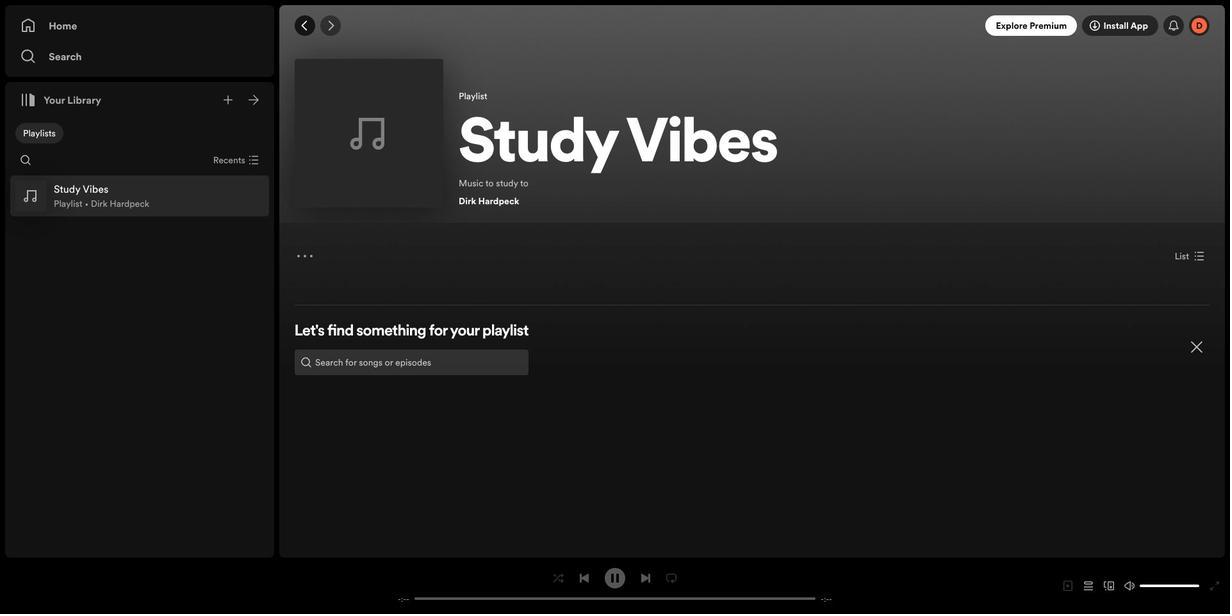 Task type: describe. For each thing, give the bounding box(es) containing it.
player controls element
[[384, 568, 846, 605]]

main element
[[5, 5, 274, 558]]

search in your library image
[[21, 155, 31, 165]]

group inside main element
[[10, 176, 269, 217]]

none search field 'search in your library'
[[15, 150, 36, 170]]

connect to a device image
[[1104, 581, 1114, 591]]

pause image
[[610, 573, 620, 583]]

close image
[[1189, 339, 1205, 355]]

none checkbox inside main element
[[15, 123, 63, 144]]

next image
[[641, 573, 651, 583]]



Task type: vqa. For each thing, say whether or not it's contained in the screenshot.
leftmost search field
yes



Task type: locate. For each thing, give the bounding box(es) containing it.
previous image
[[579, 573, 589, 583]]

None checkbox
[[15, 123, 63, 144]]

1 vertical spatial none search field
[[295, 350, 529, 375]]

0 horizontal spatial none search field
[[15, 150, 36, 170]]

Disable repeat checkbox
[[661, 568, 682, 589]]

list item
[[10, 176, 269, 217]]

Recents, List view field
[[203, 150, 267, 170]]

none search field search for songs or episodes
[[295, 350, 529, 375]]

volume high image
[[1125, 581, 1135, 591]]

None button
[[1170, 246, 1210, 267]]

disable repeat image
[[666, 573, 677, 583]]

enable shuffle image
[[554, 573, 564, 583]]

group
[[10, 176, 269, 217]]

None search field
[[15, 150, 36, 170], [295, 350, 529, 375]]

none search field inside main element
[[15, 150, 36, 170]]

0 vertical spatial none search field
[[15, 150, 36, 170]]

what's new image
[[1169, 21, 1179, 31]]

list item inside main element
[[10, 176, 269, 217]]

Search for songs or episodes field
[[295, 350, 529, 375]]

top bar and user menu element
[[279, 5, 1225, 46]]

go back image
[[300, 21, 310, 31]]

1 horizontal spatial none search field
[[295, 350, 529, 375]]

go forward image
[[326, 21, 336, 31]]



